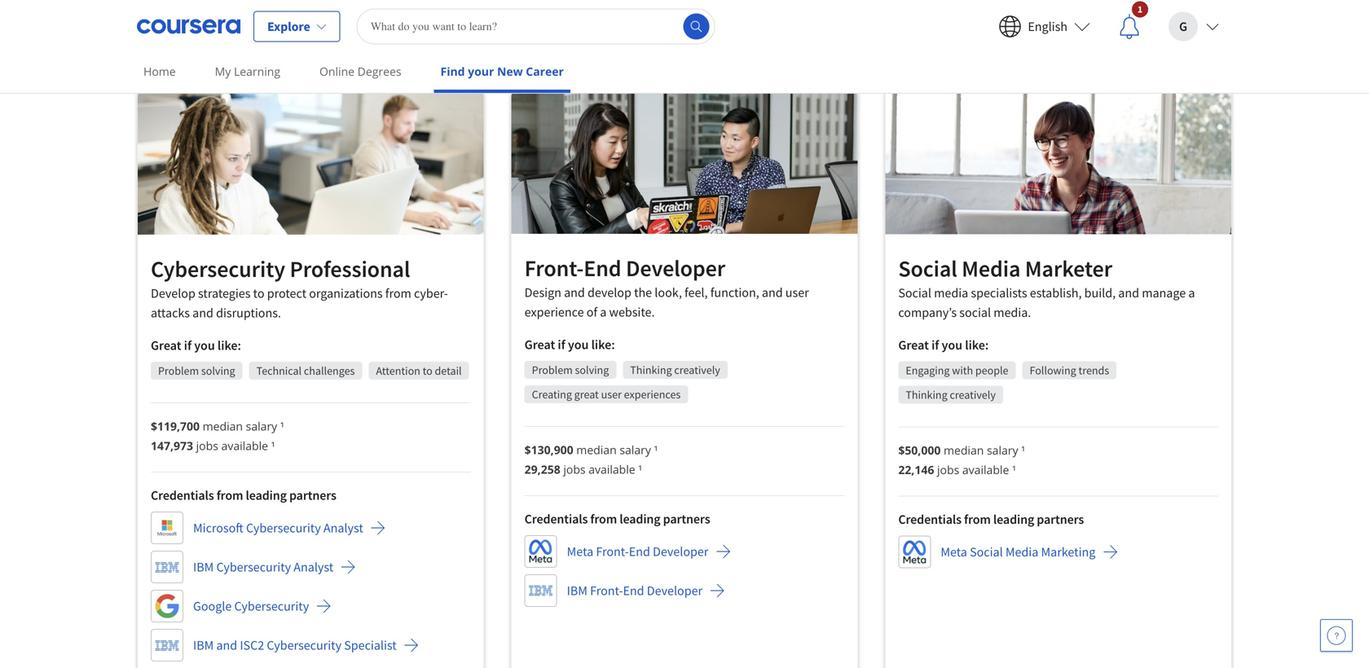Task type: locate. For each thing, give the bounding box(es) containing it.
ibm up 'google'
[[193, 559, 214, 576]]

2 horizontal spatial great if you like:
[[899, 337, 989, 353]]

2 horizontal spatial available
[[963, 462, 1010, 478]]

solving left 'technical' on the bottom left of the page
[[201, 364, 235, 378]]

user inside front-end developer design and develop the look, feel, function, and user experience of a website.
[[786, 284, 809, 301]]

partners up marketing
[[1037, 512, 1084, 528]]

0 horizontal spatial problem solving
[[158, 364, 235, 378]]

careers
[[400, 32, 436, 46]]

jobs inside $50,000 median salary ¹ 22,146 jobs available ¹
[[938, 462, 960, 478]]

(30)
[[438, 32, 457, 46]]

credentials from leading partners up microsoft cybersecurity analyst link
[[151, 488, 337, 504]]

if down the "attacks"
[[184, 338, 192, 354]]

a right of at the left top of page
[[600, 304, 607, 320]]

credentials from leading partners up meta social media marketing link
[[899, 512, 1084, 528]]

credentials up microsoft
[[151, 488, 214, 504]]

partners for professional
[[289, 488, 337, 504]]

end up the ibm front-end developer
[[629, 544, 650, 560]]

explore
[[267, 18, 310, 35]]

end
[[584, 254, 622, 282], [629, 544, 650, 560], [623, 583, 645, 599]]

attention to detail
[[376, 364, 462, 378]]

$50,000
[[899, 443, 941, 458]]

like: up the with
[[966, 337, 989, 353]]

problem solving for develop
[[158, 364, 235, 378]]

build,
[[1085, 285, 1116, 301]]

you down of at the left top of page
[[568, 337, 589, 353]]

salary inside $50,000 median salary ¹ 22,146 jobs available ¹
[[987, 443, 1019, 458]]

salary down people at the right bottom of the page
[[987, 443, 1019, 458]]

front- inside front-end developer design and develop the look, feel, function, and user experience of a website.
[[525, 254, 584, 282]]

ibm front-end developer
[[567, 583, 703, 599]]

meta social media marketing link
[[899, 536, 1119, 569]]

1 horizontal spatial partners
[[663, 511, 711, 527]]

salary for develop
[[246, 419, 277, 434]]

median right $130,900
[[577, 442, 617, 458]]

credentials
[[151, 488, 214, 504], [525, 511, 588, 527], [899, 512, 962, 528]]

1 horizontal spatial median
[[577, 442, 617, 458]]

partners up meta front-end developer
[[663, 511, 711, 527]]

1 horizontal spatial solving
[[575, 363, 609, 377]]

problem for front-end developer
[[532, 363, 573, 377]]

median inside '$119,700 median salary ¹ 147,973 jobs available ¹'
[[203, 419, 243, 434]]

from up microsoft
[[217, 488, 243, 504]]

front- down meta front-end developer link
[[590, 583, 623, 599]]

business
[[649, 32, 691, 46]]

if up engaging
[[932, 337, 940, 353]]

0 vertical spatial analyst
[[324, 520, 363, 537]]

2 horizontal spatial if
[[932, 337, 940, 353]]

ibm cybersecurity analyst
[[193, 559, 334, 576]]

specialist
[[344, 638, 397, 654]]

a
[[1189, 285, 1196, 301], [600, 304, 607, 320]]

1 horizontal spatial jobs
[[564, 462, 586, 477]]

median for marketer
[[944, 443, 984, 458]]

0 horizontal spatial great
[[151, 338, 181, 354]]

2 vertical spatial developer
[[647, 583, 703, 599]]

great down the "attacks"
[[151, 338, 181, 354]]

media.
[[994, 305, 1032, 321]]

thinking down engaging
[[906, 388, 948, 402]]

0 vertical spatial end
[[584, 254, 622, 282]]

online
[[320, 64, 355, 79]]

the
[[634, 284, 652, 301]]

developer down meta front-end developer
[[647, 583, 703, 599]]

developer up look,
[[626, 254, 726, 282]]

develop
[[588, 284, 632, 301]]

thinking creatively down engaging with people on the bottom of page
[[906, 388, 996, 402]]

1 horizontal spatial user
[[786, 284, 809, 301]]

like: down disruptions.
[[218, 338, 241, 354]]

cybersecurity for ibm
[[216, 559, 291, 576]]

technical
[[257, 364, 302, 378]]

available inside '$119,700 median salary ¹ 147,973 jobs available ¹'
[[221, 438, 268, 454]]

None search field
[[357, 9, 716, 44]]

it
[[594, 32, 604, 46]]

2 vertical spatial social
[[970, 544, 1003, 561]]

creatively
[[675, 363, 721, 377], [950, 388, 996, 402]]

problem
[[532, 363, 573, 377], [158, 364, 199, 378]]

great if you like: for front-
[[525, 337, 615, 353]]

jobs
[[196, 438, 218, 454], [564, 462, 586, 477], [938, 462, 960, 478]]

0 horizontal spatial meta
[[567, 544, 594, 560]]

salary
[[246, 419, 277, 434], [620, 442, 651, 458], [987, 443, 1019, 458]]

available inside $130,900 median salary ¹ 29,258 jobs available ¹
[[589, 462, 636, 477]]

front- up ibm front-end developer link
[[596, 544, 629, 560]]

1 horizontal spatial thinking
[[906, 388, 948, 402]]

1 horizontal spatial meta
[[941, 544, 968, 561]]

salary inside $130,900 median salary ¹ 29,258 jobs available ¹
[[620, 442, 651, 458]]

from up meta front-end developer link
[[591, 511, 617, 527]]

problem solving up the great
[[532, 363, 609, 377]]

and
[[564, 284, 585, 301], [762, 284, 783, 301], [1119, 285, 1140, 301], [193, 305, 214, 321], [216, 638, 237, 654]]

1 vertical spatial social
[[899, 285, 932, 301]]

available
[[221, 438, 268, 454], [589, 462, 636, 477], [963, 462, 1010, 478]]

cybersecurity
[[151, 255, 285, 283], [246, 520, 321, 537], [216, 559, 291, 576], [234, 598, 309, 615], [267, 638, 342, 654]]

median for develop
[[203, 419, 243, 434]]

degrees
[[358, 64, 402, 79]]

1 horizontal spatial great
[[525, 337, 555, 353]]

0 vertical spatial ibm
[[193, 559, 214, 576]]

media left marketing
[[1006, 544, 1039, 561]]

0 horizontal spatial problem
[[158, 364, 199, 378]]

0 horizontal spatial you
[[194, 338, 215, 354]]

0 horizontal spatial thinking
[[630, 363, 672, 377]]

user right function,
[[786, 284, 809, 301]]

problem up creating
[[532, 363, 573, 377]]

1 horizontal spatial you
[[568, 337, 589, 353]]

ibm
[[193, 559, 214, 576], [567, 583, 588, 599], [193, 638, 214, 654]]

strategies
[[198, 285, 251, 302]]

0 horizontal spatial credentials
[[151, 488, 214, 504]]

1 horizontal spatial great if you like:
[[525, 337, 615, 353]]

all
[[386, 32, 398, 46]]

1 vertical spatial thinking
[[906, 388, 948, 402]]

end down meta front-end developer
[[623, 583, 645, 599]]

meta for front-
[[567, 544, 594, 560]]

like:
[[592, 337, 615, 353], [966, 337, 989, 353], [218, 338, 241, 354]]

english button
[[986, 0, 1104, 53]]

available right 147,973
[[221, 438, 268, 454]]

creatively down the with
[[950, 388, 996, 402]]

great
[[575, 387, 599, 402]]

0 horizontal spatial salary
[[246, 419, 277, 434]]

2 vertical spatial end
[[623, 583, 645, 599]]

median for developer
[[577, 442, 617, 458]]

look,
[[655, 284, 682, 301]]

1 vertical spatial analyst
[[294, 559, 334, 576]]

0 horizontal spatial if
[[184, 338, 192, 354]]

available inside $50,000 median salary ¹ 22,146 jobs available ¹
[[963, 462, 1010, 478]]

problem for cybersecurity professional
[[158, 364, 199, 378]]

great down experience
[[525, 337, 555, 353]]

developer up the ibm front-end developer
[[653, 544, 709, 560]]

2 horizontal spatial you
[[942, 337, 963, 353]]

trends
[[1079, 363, 1110, 378]]

1 vertical spatial user
[[601, 387, 622, 402]]

0 horizontal spatial great if you like:
[[151, 338, 241, 354]]

from up meta social media marketing link
[[965, 512, 991, 528]]

great if you like: down the "attacks"
[[151, 338, 241, 354]]

software
[[481, 32, 524, 46]]

1 horizontal spatial creatively
[[950, 388, 996, 402]]

and right build, on the right of the page
[[1119, 285, 1140, 301]]

0 vertical spatial developer
[[626, 254, 726, 282]]

2 horizontal spatial like:
[[966, 337, 989, 353]]

1 horizontal spatial if
[[558, 337, 566, 353]]

end for ibm
[[623, 583, 645, 599]]

problem solving up $119,700 at the left of the page
[[158, 364, 235, 378]]

from left 'cyber-' at the left of page
[[385, 285, 412, 302]]

from for front-end developer
[[591, 511, 617, 527]]

credentials down '29,258'
[[525, 511, 588, 527]]

1 vertical spatial end
[[629, 544, 650, 560]]

end for meta
[[629, 544, 650, 560]]

great
[[525, 337, 555, 353], [899, 337, 929, 353], [151, 338, 181, 354]]

thinking creatively up the experiences
[[630, 363, 721, 377]]

&
[[585, 32, 592, 46]]

user right the great
[[601, 387, 622, 402]]

jobs for develop
[[196, 438, 218, 454]]

company's
[[899, 305, 957, 321]]

0 vertical spatial front-
[[525, 254, 584, 282]]

ibm down 'google'
[[193, 638, 214, 654]]

0 horizontal spatial jobs
[[196, 438, 218, 454]]

2 horizontal spatial jobs
[[938, 462, 960, 478]]

credentials for front-
[[525, 511, 588, 527]]

0 vertical spatial a
[[1189, 285, 1196, 301]]

meta
[[567, 544, 594, 560], [941, 544, 968, 561]]

leading up the meta social media marketing
[[994, 512, 1035, 528]]

develop
[[151, 285, 196, 302]]

home link
[[137, 53, 182, 90]]

cybersecurity down ibm cybersecurity analyst
[[234, 598, 309, 615]]

detail
[[435, 364, 462, 378]]

partners up the microsoft cybersecurity analyst
[[289, 488, 337, 504]]

if
[[558, 337, 566, 353], [932, 337, 940, 353], [184, 338, 192, 354]]

cybersecurity up google cybersecurity
[[216, 559, 291, 576]]

social
[[899, 254, 958, 283], [899, 285, 932, 301], [970, 544, 1003, 561]]

social media marketer image
[[886, 92, 1232, 234]]

0 vertical spatial media
[[962, 254, 1021, 283]]

All Careers (30) button
[[375, 26, 467, 52]]

0 horizontal spatial solving
[[201, 364, 235, 378]]

1 horizontal spatial problem
[[532, 363, 573, 377]]

1 horizontal spatial available
[[589, 462, 636, 477]]

cybersecurity professional develop strategies to protect organizations from cyber- attacks and disruptions.
[[151, 255, 448, 321]]

None button
[[719, 26, 840, 52], [843, 26, 995, 52], [719, 26, 840, 52], [843, 26, 995, 52]]

0 horizontal spatial to
[[253, 285, 265, 302]]

and left isc2
[[216, 638, 237, 654]]

salary down the experiences
[[620, 442, 651, 458]]

0 horizontal spatial median
[[203, 419, 243, 434]]

if for cybersecurity
[[184, 338, 192, 354]]

cybersecurity up 'strategies'
[[151, 255, 285, 283]]

salary down 'technical' on the bottom left of the page
[[246, 419, 277, 434]]

meta social media marketing
[[941, 544, 1096, 561]]

0 horizontal spatial user
[[601, 387, 622, 402]]

analyst inside "link"
[[294, 559, 334, 576]]

thinking creatively
[[630, 363, 721, 377], [906, 388, 996, 402]]

cybersecurity inside "link"
[[216, 559, 291, 576]]

0 horizontal spatial available
[[221, 438, 268, 454]]

1 horizontal spatial thinking creatively
[[906, 388, 996, 402]]

jobs inside $130,900 median salary ¹ 29,258 jobs available ¹
[[564, 462, 586, 477]]

media up the specialists
[[962, 254, 1021, 283]]

1 vertical spatial a
[[600, 304, 607, 320]]

cybersecurity inside cybersecurity professional develop strategies to protect organizations from cyber- attacks and disruptions.
[[151, 255, 285, 283]]

29,258
[[525, 462, 561, 477]]

ibm front-end developer link
[[525, 575, 726, 607]]

1 vertical spatial to
[[423, 364, 433, 378]]

available right '29,258'
[[589, 462, 636, 477]]

like: down of at the left top of page
[[592, 337, 615, 353]]

option group containing all careers (30)
[[375, 26, 995, 52]]

media
[[962, 254, 1021, 283], [1006, 544, 1039, 561]]

creating
[[532, 387, 572, 402]]

ibm inside "link"
[[193, 559, 214, 576]]

1 horizontal spatial like:
[[592, 337, 615, 353]]

leading
[[246, 488, 287, 504], [620, 511, 661, 527], [994, 512, 1035, 528]]

median inside $130,900 median salary ¹ 29,258 jobs available ¹
[[577, 442, 617, 458]]

2 horizontal spatial median
[[944, 443, 984, 458]]

1 horizontal spatial a
[[1189, 285, 1196, 301]]

credentials down 22,146
[[899, 512, 962, 528]]

0 horizontal spatial a
[[600, 304, 607, 320]]

great for social media marketer
[[899, 337, 929, 353]]

median right $119,700 at the left of the page
[[203, 419, 243, 434]]

1 horizontal spatial leading
[[620, 511, 661, 527]]

coursera image
[[137, 13, 241, 40]]

2 horizontal spatial partners
[[1037, 512, 1084, 528]]

median right $50,000
[[944, 443, 984, 458]]

1 vertical spatial thinking creatively
[[906, 388, 996, 402]]

1 vertical spatial front-
[[596, 544, 629, 560]]

1 horizontal spatial salary
[[620, 442, 651, 458]]

0 vertical spatial to
[[253, 285, 265, 302]]

jobs right 147,973
[[196, 438, 218, 454]]

like: for developer
[[592, 337, 615, 353]]

option group
[[375, 26, 995, 52]]

1 vertical spatial media
[[1006, 544, 1039, 561]]

to up disruptions.
[[253, 285, 265, 302]]

creatively up the experiences
[[675, 363, 721, 377]]

isc2
[[240, 638, 264, 654]]

0 vertical spatial thinking creatively
[[630, 363, 721, 377]]

solving up the great
[[575, 363, 609, 377]]

available for marketer
[[963, 462, 1010, 478]]

leading for developer
[[620, 511, 661, 527]]

2 horizontal spatial salary
[[987, 443, 1019, 458]]

cybersecurity right isc2
[[267, 638, 342, 654]]

jobs inside '$119,700 median salary ¹ 147,973 jobs available ¹'
[[196, 438, 218, 454]]

and inside cybersecurity professional develop strategies to protect organizations from cyber- attacks and disruptions.
[[193, 305, 214, 321]]

leading up meta front-end developer
[[620, 511, 661, 527]]

to left detail
[[423, 364, 433, 378]]

end inside front-end developer design and develop the look, feel, function, and user experience of a website.
[[584, 254, 622, 282]]

2 horizontal spatial great
[[899, 337, 929, 353]]

great up engaging
[[899, 337, 929, 353]]

Business (9) button
[[638, 26, 716, 52]]

0 horizontal spatial leading
[[246, 488, 287, 504]]

great if you like: up engaging with people on the bottom of page
[[899, 337, 989, 353]]

social media marketer social media specialists establish, build, and manage a company's social media.
[[899, 254, 1196, 321]]

2 vertical spatial front-
[[590, 583, 623, 599]]

available right 22,146
[[963, 462, 1010, 478]]

1 vertical spatial ibm
[[567, 583, 588, 599]]

microsoft cybersecurity analyst link
[[151, 512, 386, 545]]

2 horizontal spatial credentials from leading partners
[[899, 512, 1084, 528]]

a right manage
[[1189, 285, 1196, 301]]

0 vertical spatial creatively
[[675, 363, 721, 377]]

social inside meta social media marketing link
[[970, 544, 1003, 561]]

0 horizontal spatial creatively
[[675, 363, 721, 377]]

media
[[934, 285, 969, 301]]

1 vertical spatial developer
[[653, 544, 709, 560]]

credentials from leading partners up meta front-end developer link
[[525, 511, 711, 527]]

ibm down meta front-end developer link
[[567, 583, 588, 599]]

you up engaging with people on the bottom of page
[[942, 337, 963, 353]]

0 horizontal spatial like:
[[218, 338, 241, 354]]

median inside $50,000 median salary ¹ 22,146 jobs available ¹
[[944, 443, 984, 458]]

if down experience
[[558, 337, 566, 353]]

credentials for social
[[899, 512, 962, 528]]

median
[[203, 419, 243, 434], [577, 442, 617, 458], [944, 443, 984, 458]]

1 horizontal spatial credentials from leading partners
[[525, 511, 711, 527]]

you down 'strategies'
[[194, 338, 215, 354]]

engineering
[[526, 32, 583, 46]]

end up develop
[[584, 254, 622, 282]]

0 vertical spatial user
[[786, 284, 809, 301]]

2 horizontal spatial leading
[[994, 512, 1035, 528]]

and down 'strategies'
[[193, 305, 214, 321]]

cybersecurity up ibm cybersecurity analyst
[[246, 520, 321, 537]]

0 horizontal spatial credentials from leading partners
[[151, 488, 337, 504]]

to inside cybersecurity professional develop strategies to protect organizations from cyber- attacks and disruptions.
[[253, 285, 265, 302]]

leading up microsoft cybersecurity analyst link
[[246, 488, 287, 504]]

1 horizontal spatial problem solving
[[532, 363, 609, 377]]

problem solving
[[532, 363, 609, 377], [158, 364, 235, 378]]

problem up $119,700 at the left of the page
[[158, 364, 199, 378]]

1 horizontal spatial credentials
[[525, 511, 588, 527]]

1
[[1138, 3, 1143, 15]]

2 horizontal spatial credentials
[[899, 512, 962, 528]]

salary for marketer
[[987, 443, 1019, 458]]

jobs right 22,146
[[938, 462, 960, 478]]

analyst for ibm cybersecurity analyst
[[294, 559, 334, 576]]

thinking up the experiences
[[630, 363, 672, 377]]

great if you like: down experience
[[525, 337, 615, 353]]

jobs right '29,258'
[[564, 462, 586, 477]]

¹
[[280, 419, 284, 434], [271, 438, 275, 454], [654, 442, 658, 458], [1022, 443, 1026, 458], [639, 462, 643, 477], [1013, 462, 1017, 478]]

0 horizontal spatial partners
[[289, 488, 337, 504]]

front- up design
[[525, 254, 584, 282]]

salary inside '$119,700 median salary ¹ 147,973 jobs available ¹'
[[246, 419, 277, 434]]



Task type: vqa. For each thing, say whether or not it's contained in the screenshot.
"Browse all subjects" button
no



Task type: describe. For each thing, give the bounding box(es) containing it.
disruptions.
[[216, 305, 281, 321]]

manage
[[1142, 285, 1186, 301]]

specialists
[[971, 285, 1028, 301]]

google cybersecurity
[[193, 598, 309, 615]]

22,146
[[899, 462, 935, 478]]

ibm and isc2 cybersecurity specialist
[[193, 638, 397, 654]]

like: for develop
[[218, 338, 241, 354]]

0 vertical spatial social
[[899, 254, 958, 283]]

design
[[525, 284, 562, 301]]

attention
[[376, 364, 421, 378]]

Software Engineering & IT (13) button
[[471, 26, 635, 52]]

credentials from leading partners for marketer
[[899, 512, 1084, 528]]

cybersecurity for microsoft
[[246, 520, 321, 537]]

media inside social media marketer social media specialists establish, build, and manage a company's social media.
[[962, 254, 1021, 283]]

ibm and isc2 cybersecurity specialist link
[[151, 629, 420, 662]]

online degrees link
[[313, 53, 408, 90]]

$119,700 median salary ¹ 147,973 jobs available ¹
[[151, 419, 284, 454]]

0 horizontal spatial thinking creatively
[[630, 363, 721, 377]]

developer for meta front-end developer
[[653, 544, 709, 560]]

developer for ibm front-end developer
[[647, 583, 703, 599]]

online degrees
[[320, 64, 402, 79]]

analyst for microsoft cybersecurity analyst
[[324, 520, 363, 537]]

meta front-end developer
[[567, 544, 709, 560]]

you for front-
[[568, 337, 589, 353]]

front- for meta
[[596, 544, 629, 560]]

ibm for developer
[[567, 583, 588, 599]]

business (9)
[[649, 32, 705, 46]]

feel,
[[685, 284, 708, 301]]

microsoft cybersecurity analyst
[[193, 520, 363, 537]]

and right function,
[[762, 284, 783, 301]]

$130,900 median salary ¹ 29,258 jobs available ¹
[[525, 442, 658, 477]]

learning
[[234, 64, 280, 79]]

from inside cybersecurity professional develop strategies to protect organizations from cyber- attacks and disruptions.
[[385, 285, 412, 302]]

attacks
[[151, 305, 190, 321]]

professional
[[290, 255, 410, 283]]

partners for media
[[1037, 512, 1084, 528]]

if for front-
[[558, 337, 566, 353]]

147,973
[[151, 438, 193, 454]]

great for cybersecurity professional
[[151, 338, 181, 354]]

home
[[143, 64, 176, 79]]

challenges
[[304, 364, 355, 378]]

1 horizontal spatial to
[[423, 364, 433, 378]]

credentials from leading partners for developer
[[525, 511, 711, 527]]

experience
[[525, 304, 584, 320]]

new
[[497, 64, 523, 79]]

leading for marketer
[[994, 512, 1035, 528]]

What do you want to learn? text field
[[357, 9, 716, 44]]

developer inside front-end developer design and develop the look, feel, function, and user experience of a website.
[[626, 254, 726, 282]]

from for cybersecurity professional
[[217, 488, 243, 504]]

microsoft
[[193, 520, 244, 537]]

credentials for cybersecurity
[[151, 488, 214, 504]]

available for developer
[[589, 462, 636, 477]]

following
[[1030, 363, 1077, 378]]

english
[[1028, 18, 1068, 35]]

find
[[441, 64, 465, 79]]

your
[[468, 64, 494, 79]]

ibm for develop
[[193, 559, 214, 576]]

from for social media marketer
[[965, 512, 991, 528]]

cybersecurity for google
[[234, 598, 309, 615]]

you for social
[[942, 337, 963, 353]]

a inside front-end developer design and develop the look, feel, function, and user experience of a website.
[[600, 304, 607, 320]]

g
[[1180, 18, 1188, 35]]

jobs for developer
[[564, 462, 586, 477]]

establish,
[[1030, 285, 1082, 301]]

front- for ibm
[[590, 583, 623, 599]]

cybersecurity analyst image
[[138, 92, 484, 235]]

website.
[[609, 304, 655, 320]]

(13)
[[606, 32, 624, 46]]

of
[[587, 304, 598, 320]]

available for develop
[[221, 438, 268, 454]]

partners for end
[[663, 511, 711, 527]]

meta for social
[[941, 544, 968, 561]]

1 button
[[1104, 0, 1156, 53]]

meta front-end developer link
[[525, 536, 732, 568]]

technical challenges
[[257, 364, 355, 378]]

and up experience
[[564, 284, 585, 301]]

a inside social media marketer social media specialists establish, build, and manage a company's social media.
[[1189, 285, 1196, 301]]

organizations
[[309, 285, 383, 302]]

cyber-
[[414, 285, 448, 302]]

all careers (30)
[[386, 32, 457, 46]]

my learning link
[[208, 53, 287, 90]]

like: for marketer
[[966, 337, 989, 353]]

great if you like: for cybersecurity
[[151, 338, 241, 354]]

leading for develop
[[246, 488, 287, 504]]

find your new career link
[[434, 53, 571, 93]]

find your new career
[[441, 64, 564, 79]]

you for cybersecurity
[[194, 338, 215, 354]]

function,
[[711, 284, 760, 301]]

my
[[215, 64, 231, 79]]

my learning
[[215, 64, 280, 79]]

and inside social media marketer social media specialists establish, build, and manage a company's social media.
[[1119, 285, 1140, 301]]

protect
[[267, 285, 307, 302]]

$50,000 median salary ¹ 22,146 jobs available ¹
[[899, 443, 1026, 478]]

explore button
[[254, 11, 341, 42]]

software engineering & it (13)
[[481, 32, 624, 46]]

if for social
[[932, 337, 940, 353]]

social
[[960, 305, 991, 321]]

creating great user experiences
[[532, 387, 681, 402]]

help center image
[[1327, 626, 1347, 646]]

1 vertical spatial creatively
[[950, 388, 996, 402]]

experiences
[[624, 387, 681, 402]]

solving for developer
[[575, 363, 609, 377]]

marketing
[[1042, 544, 1096, 561]]

google
[[193, 598, 232, 615]]

engaging
[[906, 363, 950, 378]]

great if you like: for social
[[899, 337, 989, 353]]

engaging with people
[[906, 363, 1009, 378]]

career
[[526, 64, 564, 79]]

salary for developer
[[620, 442, 651, 458]]

g button
[[1156, 0, 1233, 53]]

solving for develop
[[201, 364, 235, 378]]

$119,700
[[151, 419, 200, 434]]

jobs for marketer
[[938, 462, 960, 478]]

people
[[976, 363, 1009, 378]]

problem solving for developer
[[532, 363, 609, 377]]

marketer
[[1025, 254, 1113, 283]]

(9)
[[693, 32, 705, 46]]

front-end developer design and develop the look, feel, function, and user experience of a website.
[[525, 254, 809, 320]]

great for front-end developer
[[525, 337, 555, 353]]

0 vertical spatial thinking
[[630, 363, 672, 377]]

ibm cybersecurity analyst link
[[151, 551, 356, 584]]

2 vertical spatial ibm
[[193, 638, 214, 654]]

$130,900
[[525, 442, 574, 458]]

credentials from leading partners for develop
[[151, 488, 337, 504]]

google cybersecurity link
[[151, 590, 332, 623]]



